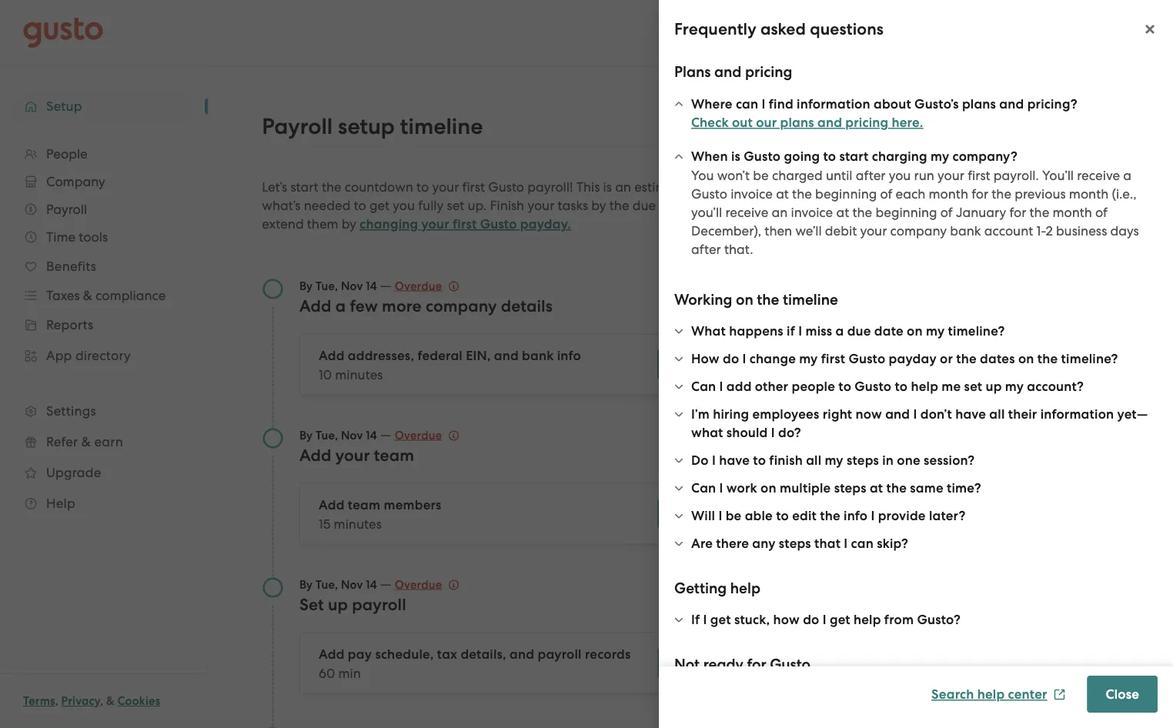 Task type: vqa. For each thing, say whether or not it's contained in the screenshot.
Add associated with Add team members 15 minutes
yes



Task type: describe. For each thing, give the bounding box(es) containing it.
privacy link
[[61, 694, 100, 708]]

frequently asked questions dialog
[[659, 0, 1173, 728]]

i right if in the right bottom of the page
[[703, 612, 707, 628]]

dates inside frequently asked questions dialog
[[980, 351, 1015, 367]]

the up the provide
[[886, 480, 907, 496]]

0 vertical spatial steps
[[847, 453, 879, 468]]

multiple
[[780, 480, 831, 496]]

add for add pay schedule, tax details, and payroll records 60 min
[[319, 647, 345, 662]]

can for can i add other people to gusto to help me set up my account?
[[691, 379, 716, 394]]

do?
[[778, 425, 801, 441]]

you'll inside you won't be charged until after you run your first payroll. you'll receive a gusto invoice at the beginning of each month for the previous month (i.e., you'll receive an invoice at the beginning of january for the month of december), then we'll debit your company bank account 1-2 business days after that.
[[691, 204, 722, 220]]

month left (i.e.,
[[1069, 186, 1109, 201]]

start inside let's start the countdown to your first gusto payroll! this is an estimated                     timeline of what's needed to get you fully set up.
[[291, 179, 318, 195]]

pay
[[348, 647, 372, 662]]

you'll
[[1042, 167, 1074, 183]]

don't
[[920, 406, 952, 422]]

tue, for a
[[316, 279, 338, 293]]

days
[[1110, 223, 1139, 238]]

my up run
[[931, 149, 949, 164]]

for inside download our handy checklist of everything you'll need to get set up for your first payroll.
[[1035, 259, 1051, 275]]

the up the january
[[992, 186, 1011, 201]]

overdue for few
[[395, 279, 442, 293]]

refer & earn link
[[15, 428, 192, 456]]

finish
[[490, 198, 524, 213]]

0 horizontal spatial by
[[342, 216, 356, 232]]

schedule,
[[375, 647, 434, 662]]

get started for payroll
[[670, 655, 741, 671]]

gusto down what happens if i miss a due date on my timeline? at the top of page
[[849, 351, 885, 367]]

payroll
[[262, 113, 333, 139]]

month up business
[[1053, 204, 1092, 220]]

payday.
[[520, 216, 571, 232]]

the right the edit
[[820, 508, 840, 524]]

1 , from the left
[[55, 694, 58, 708]]

download
[[921, 222, 984, 238]]

on up account?
[[1018, 351, 1034, 367]]

and inside add addresses, federal ein, and bank info 10 minutes
[[494, 348, 519, 364]]

due inside finish your tasks by the due dates shown or extend them by
[[633, 198, 656, 213]]

gusto up "now"
[[855, 379, 892, 394]]

and inside add pay schedule, tax details, and payroll records 60 min
[[510, 647, 534, 662]]

and left pricing?
[[999, 96, 1024, 112]]

overdue button for team
[[395, 426, 459, 445]]

nov for a
[[341, 279, 363, 293]]

help up stuck,
[[730, 579, 760, 597]]

i left find
[[762, 96, 765, 112]]

set inside let's start the countdown to your first gusto payroll! this is an estimated                     timeline of what's needed to get you fully set up.
[[447, 198, 464, 213]]

0 vertical spatial pricing
[[745, 63, 792, 81]]

shown
[[696, 198, 736, 213]]

bank inside you won't be charged until after you run your first payroll. you'll receive a gusto invoice at the beginning of each month for the previous month (i.e., you'll receive an invoice at the beginning of january for the month of december), then we'll debit your company bank account 1-2 business days after that.
[[950, 223, 981, 238]]

1 horizontal spatial &
[[106, 694, 115, 708]]

& inside gusto navigation element
[[81, 434, 91, 450]]

in
[[882, 453, 894, 468]]

estimated
[[634, 179, 695, 195]]

your right run
[[938, 167, 964, 183]]

overdue button for payroll
[[395, 575, 459, 594]]

0 vertical spatial after
[[856, 167, 886, 183]]

— for few
[[380, 277, 391, 293]]

asked
[[760, 20, 806, 39]]

when is gusto going to start charging my company?
[[691, 149, 1018, 164]]

add addresses, federal ein, and bank info 10 minutes
[[319, 348, 581, 382]]

i right that
[[844, 536, 848, 551]]

10
[[319, 367, 332, 382]]

the inside finish your tasks by the due dates shown or extend them by
[[609, 198, 629, 213]]

if
[[691, 612, 700, 628]]

dates inside finish your tasks by the due dates shown or extend them by
[[659, 198, 693, 213]]

close button
[[1087, 676, 1158, 713]]

get started button for set up payroll
[[658, 648, 754, 679]]

to inside download our handy checklist of everything you'll need to get set up for your first payroll.
[[956, 259, 968, 275]]

download our handy checklist of everything you'll need to get set up for your first payroll.
[[921, 222, 1090, 293]]

to up until
[[823, 149, 836, 164]]

what happens if i miss a due date on my timeline?
[[691, 323, 1005, 339]]

0 vertical spatial team
[[374, 446, 414, 465]]

0 vertical spatial payroll
[[352, 595, 406, 614]]

i'm
[[691, 406, 710, 422]]

gusto down how
[[770, 655, 811, 673]]

1 get started from the top
[[670, 356, 741, 372]]

the up happens
[[757, 291, 779, 308]]

to left the edit
[[776, 508, 789, 524]]

what to have ready
[[921, 196, 1058, 213]]

information inside i'm hiring employees right now and i don't have all their information yet— what should i do?
[[1040, 406, 1114, 422]]

time?
[[947, 480, 981, 496]]

and inside i'm hiring employees right now and i don't have all their information yet— what should i do?
[[885, 406, 910, 422]]

are
[[691, 536, 713, 551]]

set for download our handy checklist of everything you'll need to get set up for your first payroll.
[[995, 259, 1012, 275]]

stuck,
[[734, 612, 770, 628]]

— for payroll
[[380, 576, 391, 592]]

2 vertical spatial at
[[870, 480, 883, 496]]

circle blank image
[[262, 726, 284, 728]]

upgrade
[[46, 465, 101, 480]]

0 horizontal spatial all
[[806, 453, 821, 468]]

14 for few
[[366, 279, 377, 293]]

is inside let's start the countdown to your first gusto payroll! this is an estimated                     timeline of what's needed to get you fully set up.
[[603, 179, 612, 195]]

minutes inside add team members 15 minutes
[[334, 516, 382, 531]]

account menu element
[[876, 0, 1150, 65]]

i left do?
[[771, 425, 775, 441]]

miss
[[805, 323, 832, 339]]

0 vertical spatial plans
[[962, 96, 996, 112]]

app directory link
[[15, 342, 192, 369]]

have for do i have to finish all my steps in one session?
[[719, 453, 750, 468]]

first down miss
[[821, 351, 845, 367]]

i left the provide
[[871, 508, 875, 524]]

0 horizontal spatial a
[[335, 296, 346, 316]]

i'm hiring employees right now and i don't have all their information yet— what should i do?
[[691, 406, 1148, 441]]

your inside let's start the countdown to your first gusto payroll! this is an estimated                     timeline of what's needed to get you fully set up.
[[432, 179, 459, 195]]

1 vertical spatial beginning
[[875, 204, 937, 220]]

have inside i'm hiring employees right now and i don't have all their information yet— what should i do?
[[955, 406, 986, 422]]

1 vertical spatial receive
[[725, 204, 768, 220]]

to up fully
[[416, 179, 429, 195]]

december),
[[691, 223, 761, 238]]

skip?
[[877, 536, 908, 551]]

on up happens
[[736, 291, 753, 308]]

on right work
[[761, 480, 776, 496]]

to down 'countdown'
[[354, 198, 366, 213]]

1 horizontal spatial timeline?
[[1061, 351, 1118, 367]]

i up the add
[[742, 351, 746, 367]]

1 get from the top
[[670, 356, 693, 372]]

able
[[745, 508, 773, 524]]

for down stuck,
[[747, 655, 766, 673]]

gusto up the won't
[[744, 149, 781, 164]]

0 horizontal spatial do
[[723, 351, 739, 367]]

you'll inside download our handy checklist of everything you'll need to get set up for your first payroll.
[[1059, 241, 1090, 256]]

let's
[[262, 179, 287, 195]]

change
[[750, 351, 796, 367]]

first inside you won't be charged until after you run your first payroll. you'll receive a gusto invoice at the beginning of each month for the previous month (i.e., you'll receive an invoice at the beginning of january for the month of december), then we'll debit your company bank account 1-2 business days after that.
[[968, 167, 990, 183]]

0 vertical spatial can
[[736, 96, 758, 112]]

0 horizontal spatial up
[[328, 595, 348, 614]]

0 horizontal spatial at
[[776, 186, 789, 201]]

min
[[338, 665, 361, 681]]

and right plans
[[714, 63, 742, 81]]

payroll!
[[527, 179, 573, 195]]

frequently asked questions
[[674, 20, 884, 39]]

from
[[884, 612, 914, 628]]

get right how
[[830, 612, 850, 628]]

right
[[823, 406, 852, 422]]

app
[[46, 348, 72, 363]]

add team members 15 minutes
[[319, 497, 441, 531]]

your right 'debit' at right top
[[860, 223, 887, 238]]

addresses,
[[348, 348, 414, 364]]

directory
[[75, 348, 131, 363]]

here.
[[892, 115, 923, 130]]

to up the right
[[838, 379, 851, 394]]

frequently
[[674, 20, 756, 39]]

get started button for add your team
[[658, 498, 754, 529]]

payday
[[889, 351, 937, 367]]

2 vertical spatial steps
[[779, 536, 811, 551]]

get started for team
[[670, 506, 741, 521]]

14 for team
[[366, 428, 377, 442]]

what for what to have ready
[[921, 196, 960, 213]]

what
[[691, 425, 723, 441]]

help left from
[[854, 612, 881, 628]]

everything
[[991, 241, 1056, 256]]

an inside let's start the countdown to your first gusto payroll! this is an estimated                     timeline of what's needed to get you fully set up.
[[615, 179, 631, 195]]

what's
[[262, 198, 301, 213]]

0 horizontal spatial company
[[426, 296, 497, 316]]

my up people
[[799, 351, 818, 367]]

start inside frequently asked questions dialog
[[839, 149, 869, 164]]

fully
[[418, 198, 444, 213]]

set up payroll
[[299, 595, 406, 614]]

the up account?
[[1037, 351, 1058, 367]]

privacy
[[61, 694, 100, 708]]

get for set up payroll
[[670, 655, 693, 671]]

my up their
[[1005, 379, 1024, 394]]

to down how do i change my first gusto payday or the dates on the timeline?
[[895, 379, 908, 394]]

add for add team members 15 minutes
[[319, 497, 345, 513]]

i right will
[[718, 508, 722, 524]]

previous
[[1015, 186, 1066, 201]]

i left the add
[[719, 379, 723, 394]]

more
[[382, 296, 422, 316]]

gusto's
[[914, 96, 959, 112]]

run
[[914, 167, 934, 183]]

will
[[691, 508, 715, 524]]

need
[[921, 259, 952, 275]]

your up add team members 15 minutes
[[335, 446, 370, 465]]

account?
[[1027, 379, 1084, 394]]

1 horizontal spatial receive
[[1077, 167, 1120, 183]]

my up can i work on multiple steps at the same time?
[[825, 453, 843, 468]]

up for my
[[986, 379, 1002, 394]]

people
[[792, 379, 835, 394]]

to up download
[[963, 196, 977, 213]]

add for add your team
[[299, 446, 331, 465]]

payroll. inside you won't be charged until after you run your first payroll. you'll receive a gusto invoice at the beginning of each month for the previous month (i.e., you'll receive an invoice at the beginning of january for the month of december), then we'll debit your company bank account 1-2 business days after that.
[[994, 167, 1039, 183]]

i left work
[[719, 480, 723, 496]]

1 horizontal spatial a
[[836, 323, 844, 339]]

1 horizontal spatial ready
[[1018, 196, 1058, 213]]

1 vertical spatial steps
[[834, 480, 866, 496]]

you
[[691, 167, 714, 183]]

on right date
[[907, 323, 923, 339]]

each
[[896, 186, 925, 201]]

month down run
[[929, 186, 968, 201]]

1 horizontal spatial do
[[803, 612, 819, 628]]

company?
[[953, 149, 1018, 164]]

0 vertical spatial invoice
[[731, 186, 773, 201]]

add pay schedule, tax details, and payroll records 60 min
[[319, 647, 631, 681]]

getting help
[[674, 579, 760, 597]]

the down previous at the right
[[1029, 204, 1049, 220]]

charging
[[872, 149, 927, 164]]

how
[[773, 612, 800, 628]]

1 horizontal spatial pricing
[[845, 115, 888, 130]]

0 vertical spatial by
[[591, 198, 606, 213]]

of up download
[[940, 204, 953, 220]]

will i be able to edit the info i provide later?
[[691, 508, 966, 524]]

cookies button
[[118, 692, 160, 710]]

0 vertical spatial beginning
[[815, 186, 877, 201]]

i right do
[[712, 453, 716, 468]]

not ready for gusto
[[674, 655, 811, 673]]

other
[[755, 379, 788, 394]]

a inside you won't be charged until after you run your first payroll. you'll receive a gusto invoice at the beginning of each month for the previous month (i.e., you'll receive an invoice at the beginning of january for the month of december), then we'll debit your company bank account 1-2 business days after that.
[[1123, 167, 1131, 183]]

find
[[769, 96, 793, 112]]

up for for
[[1015, 259, 1031, 275]]

14 for payroll
[[366, 578, 377, 592]]

getting
[[674, 579, 727, 597]]

get inside download our handy checklist of everything you'll need to get set up for your first payroll.
[[971, 259, 991, 275]]

of left each
[[880, 186, 892, 201]]

countdown
[[345, 179, 413, 195]]

terms , privacy , & cookies
[[23, 694, 160, 708]]

the up me
[[956, 351, 977, 367]]

gusto navigation element
[[0, 66, 208, 543]]

the down charged
[[792, 186, 812, 201]]

to left finish
[[753, 453, 766, 468]]

get inside let's start the countdown to your first gusto payroll! this is an estimated                     timeline of what's needed to get you fully set up.
[[369, 198, 390, 213]]



Task type: locate. For each thing, give the bounding box(es) containing it.
1 get started button from the top
[[658, 349, 754, 380]]

the up 'debit' at right top
[[852, 204, 872, 220]]

1 horizontal spatial payroll
[[538, 647, 582, 662]]

0 horizontal spatial an
[[615, 179, 631, 195]]

payroll left records
[[538, 647, 582, 662]]

is inside frequently asked questions dialog
[[731, 149, 740, 164]]

by
[[591, 198, 606, 213], [342, 216, 356, 232]]

by tue, nov 14 — for up
[[299, 576, 395, 592]]

get started button
[[658, 349, 754, 380], [658, 498, 754, 529], [658, 648, 754, 679]]

your up 'payday.'
[[528, 198, 554, 213]]

2 vertical spatial overdue
[[395, 578, 442, 592]]

3 get started button from the top
[[658, 648, 754, 679]]

you inside you won't be charged until after you run your first payroll. you'll receive a gusto invoice at the beginning of each month for the previous month (i.e., you'll receive an invoice at the beginning of january for the month of december), then we'll debit your company bank account 1-2 business days after that.
[[889, 167, 911, 183]]

finish
[[769, 453, 803, 468]]

1 14 from the top
[[366, 279, 377, 293]]

i right how
[[823, 612, 826, 628]]

1 horizontal spatial plans
[[962, 96, 996, 112]]

1 horizontal spatial timeline
[[699, 179, 747, 195]]

0 vertical spatial payroll.
[[994, 167, 1039, 183]]

set down everything
[[995, 259, 1012, 275]]

0 horizontal spatial can
[[736, 96, 758, 112]]

up
[[1015, 259, 1031, 275], [986, 379, 1002, 394], [328, 595, 348, 614]]

by for add your team
[[299, 428, 313, 442]]

refer
[[46, 434, 78, 450]]

3 by tue, nov 14 — from the top
[[299, 576, 395, 592]]

2 , from the left
[[100, 694, 103, 708]]

be inside you won't be charged until after you run your first payroll. you'll receive a gusto invoice at the beginning of each month for the previous month (i.e., you'll receive an invoice at the beginning of january for the month of december), then we'll debit your company bank account 1-2 business days after that.
[[753, 167, 769, 183]]

the
[[322, 179, 341, 195], [792, 186, 812, 201], [992, 186, 1011, 201], [609, 198, 629, 213], [852, 204, 872, 220], [1029, 204, 1049, 220], [757, 291, 779, 308], [956, 351, 977, 367], [1037, 351, 1058, 367], [886, 480, 907, 496], [820, 508, 840, 524]]

help
[[46, 496, 75, 511]]

0 vertical spatial timeline?
[[948, 323, 1005, 339]]

list
[[0, 140, 208, 519]]

dates down estimated
[[659, 198, 693, 213]]

benefits link
[[15, 252, 192, 280]]

one
[[897, 453, 920, 468]]

get started down if in the right bottom of the page
[[670, 655, 741, 671]]

and up when is gusto going to start charging my company? at top
[[817, 115, 842, 130]]

1 vertical spatial get started
[[670, 506, 741, 521]]

1 vertical spatial started
[[696, 506, 741, 521]]

settings
[[46, 403, 96, 419]]

& left earn
[[81, 434, 91, 450]]

info inside add addresses, federal ein, and bank info 10 minutes
[[557, 348, 581, 364]]

or up me
[[940, 351, 953, 367]]

what for what happens if i miss a due date on my timeline?
[[691, 323, 726, 339]]

1 vertical spatial you'll
[[1059, 241, 1090, 256]]

0 vertical spatial a
[[1123, 167, 1131, 183]]

3 14 from the top
[[366, 578, 377, 592]]

search help center
[[931, 686, 1047, 702]]

the up needed
[[322, 179, 341, 195]]

few
[[350, 296, 378, 316]]

set up changing your first gusto payday.
[[447, 198, 464, 213]]

cookies
[[118, 694, 160, 708]]

what
[[921, 196, 960, 213], [691, 323, 726, 339]]

1 horizontal spatial up
[[986, 379, 1002, 394]]

1 horizontal spatial an
[[772, 204, 788, 220]]

by for add a few more company details
[[299, 279, 313, 293]]

2 started from the top
[[696, 506, 741, 521]]

first inside let's start the countdown to your first gusto payroll! this is an estimated                     timeline of what's needed to get you fully set up.
[[462, 179, 485, 195]]

be for i
[[726, 508, 742, 524]]

overdue up add a few more company details
[[395, 279, 442, 293]]

up.
[[468, 198, 487, 213]]

our down find
[[756, 115, 777, 130]]

your inside button
[[421, 216, 449, 232]]

1 vertical spatial start
[[291, 179, 318, 195]]

get right if in the right bottom of the page
[[710, 612, 731, 628]]

due down estimated
[[633, 198, 656, 213]]

, left cookies
[[100, 694, 103, 708]]

0 vertical spatial due
[[633, 198, 656, 213]]

1 horizontal spatial payroll.
[[994, 167, 1039, 183]]

0 horizontal spatial timeline
[[400, 113, 483, 139]]

month
[[929, 186, 968, 201], [1069, 186, 1109, 201], [1053, 204, 1092, 220]]

get up 'i'm'
[[670, 356, 693, 372]]

gusto down finish
[[480, 216, 517, 232]]

be for won't
[[753, 167, 769, 183]]

1 overdue button from the top
[[395, 277, 459, 295]]

1 vertical spatial by
[[342, 216, 356, 232]]

2 tue, from the top
[[316, 428, 338, 442]]

later?
[[929, 508, 966, 524]]

have for what to have ready
[[981, 196, 1015, 213]]

2 by from the top
[[299, 428, 313, 442]]

help
[[911, 379, 938, 394], [730, 579, 760, 597], [854, 612, 881, 628], [977, 686, 1005, 702]]

after down december),
[[691, 241, 721, 257]]

1 vertical spatial is
[[603, 179, 612, 195]]

0 vertical spatial minutes
[[335, 367, 383, 382]]

are there any steps that i can skip?
[[691, 536, 908, 551]]

0 horizontal spatial information
[[797, 96, 870, 112]]

started for add your team
[[696, 506, 741, 521]]

payroll inside add pay schedule, tax details, and payroll records 60 min
[[538, 647, 582, 662]]

timeline?
[[948, 323, 1005, 339], [1061, 351, 1118, 367]]

plans down find
[[780, 115, 814, 130]]

is
[[731, 149, 740, 164], [603, 179, 612, 195]]

0 vertical spatial dates
[[659, 198, 693, 213]]

we'll
[[795, 223, 822, 238]]

1 horizontal spatial you'll
[[1059, 241, 1090, 256]]

by tue, nov 14 — for a
[[299, 277, 395, 293]]

1 vertical spatial company
[[426, 296, 497, 316]]

after
[[856, 167, 886, 183], [691, 241, 721, 257]]

0 vertical spatial up
[[1015, 259, 1031, 275]]

team up 'members'
[[374, 446, 414, 465]]

minutes inside add addresses, federal ein, and bank info 10 minutes
[[335, 367, 383, 382]]

company up ein, on the left top of page
[[426, 296, 497, 316]]

2 vertical spatial get started button
[[658, 648, 754, 679]]

0 horizontal spatial dates
[[659, 198, 693, 213]]

0 vertical spatial tue,
[[316, 279, 338, 293]]

beginning down until
[[815, 186, 877, 201]]

0 horizontal spatial start
[[291, 179, 318, 195]]

have up work
[[719, 453, 750, 468]]

i left don't
[[913, 406, 917, 422]]

bank inside add addresses, federal ein, and bank info 10 minutes
[[522, 348, 554, 364]]

account
[[984, 223, 1033, 238]]

help left center at the right of the page
[[977, 686, 1005, 702]]

set inside download our handy checklist of everything you'll need to get set up for your first payroll.
[[995, 259, 1012, 275]]

— for team
[[380, 427, 391, 442]]

2
[[1046, 223, 1053, 238]]

1 vertical spatial at
[[836, 204, 849, 220]]

0 horizontal spatial our
[[756, 115, 777, 130]]

1 horizontal spatial bank
[[950, 223, 981, 238]]

about
[[874, 96, 911, 112]]

1 vertical spatial overdue button
[[395, 426, 459, 445]]

at down charged
[[776, 186, 789, 201]]

2 get started button from the top
[[658, 498, 754, 529]]

employees
[[752, 406, 819, 422]]

0 vertical spatial information
[[797, 96, 870, 112]]

1 vertical spatial &
[[106, 694, 115, 708]]

for up the january
[[972, 186, 988, 201]]

first inside download our handy checklist of everything you'll need to get set up for your first payroll.
[[921, 278, 944, 293]]

1 vertical spatial by tue, nov 14 —
[[299, 427, 395, 442]]

0 vertical spatial what
[[921, 196, 960, 213]]

1 horizontal spatial invoice
[[791, 204, 833, 220]]

2 vertical spatial set
[[964, 379, 982, 394]]

settings link
[[15, 397, 192, 425]]

checklist
[[921, 241, 973, 256]]

won't
[[717, 167, 750, 183]]

2 vertical spatial tue,
[[316, 578, 338, 592]]

should
[[726, 425, 768, 441]]

0 horizontal spatial plans
[[780, 115, 814, 130]]

1 can from the top
[[691, 379, 716, 394]]

0 vertical spatial by
[[299, 279, 313, 293]]

payroll. up previous at the right
[[994, 167, 1039, 183]]

3 get from the top
[[670, 655, 693, 671]]

list containing benefits
[[0, 140, 208, 519]]

1 nov from the top
[[341, 279, 363, 293]]

nov
[[341, 279, 363, 293], [341, 428, 363, 442], [341, 578, 363, 592]]

can i work on multiple steps at the same time?
[[691, 480, 981, 496]]

details,
[[461, 647, 506, 662]]

2 overdue button from the top
[[395, 426, 459, 445]]

get down checklist
[[971, 259, 991, 275]]

my up the payday
[[926, 323, 945, 339]]

your inside finish your tasks by the due dates shown or extend them by
[[528, 198, 554, 213]]

0 horizontal spatial ready
[[703, 655, 743, 673]]

due inside frequently asked questions dialog
[[847, 323, 871, 339]]

home image
[[23, 17, 103, 48]]

by for set up payroll
[[299, 578, 313, 592]]

add for add addresses, federal ein, and bank info 10 minutes
[[319, 348, 345, 364]]

is right the this
[[603, 179, 612, 195]]

overdue for payroll
[[395, 578, 442, 592]]

gusto?
[[917, 612, 961, 628]]

or for shown
[[739, 198, 752, 213]]

plans and pricing
[[674, 63, 792, 81]]

of up business
[[1095, 204, 1108, 220]]

invoice down the won't
[[731, 186, 773, 201]]

for down everything
[[1035, 259, 1051, 275]]

payroll. inside download our handy checklist of everything you'll need to get set up for your first payroll.
[[947, 278, 993, 293]]

2 can from the top
[[691, 480, 716, 496]]

help left me
[[911, 379, 938, 394]]

me
[[942, 379, 961, 394]]

0 vertical spatial our
[[756, 115, 777, 130]]

what inside frequently asked questions dialog
[[691, 323, 726, 339]]

can up the out
[[736, 96, 758, 112]]

hiring
[[713, 406, 749, 422]]

3 by from the top
[[299, 578, 313, 592]]

company up checklist
[[890, 223, 947, 238]]

terms link
[[23, 694, 55, 708]]

1 vertical spatial bank
[[522, 348, 554, 364]]

yet—
[[1117, 406, 1148, 422]]

all inside i'm hiring employees right now and i don't have all their information yet— what should i do?
[[989, 406, 1005, 422]]

overdue for team
[[395, 428, 442, 442]]

1 vertical spatial nov
[[341, 428, 363, 442]]

benefits
[[46, 259, 96, 274]]

you'll
[[691, 204, 722, 220], [1059, 241, 1090, 256]]

3 overdue from the top
[[395, 578, 442, 592]]

an right the this
[[615, 179, 631, 195]]

team inside add team members 15 minutes
[[348, 497, 380, 513]]

i right if
[[798, 323, 802, 339]]

overdue
[[395, 279, 442, 293], [395, 428, 442, 442], [395, 578, 442, 592]]

can
[[691, 379, 716, 394], [691, 480, 716, 496]]

can down how
[[691, 379, 716, 394]]

0 horizontal spatial &
[[81, 434, 91, 450]]

& left cookies
[[106, 694, 115, 708]]

terms
[[23, 694, 55, 708]]

0 vertical spatial can
[[691, 379, 716, 394]]

1 vertical spatial be
[[726, 508, 742, 524]]

(i.e.,
[[1112, 186, 1137, 201]]

our inside frequently asked questions dialog
[[756, 115, 777, 130]]

happens
[[729, 323, 783, 339]]

of inside download our handy checklist of everything you'll need to get set up for your first payroll.
[[976, 241, 988, 256]]

1 vertical spatial our
[[988, 222, 1008, 238]]

be left able at right bottom
[[726, 508, 742, 524]]

1 vertical spatial —
[[380, 427, 391, 442]]

have up the account on the right top
[[981, 196, 1015, 213]]

overdue button up add a few more company details
[[395, 277, 459, 295]]

add inside add addresses, federal ein, and bank info 10 minutes
[[319, 348, 345, 364]]

up inside frequently asked questions dialog
[[986, 379, 1002, 394]]

can for can i work on multiple steps at the same time?
[[691, 480, 716, 496]]

charged
[[772, 167, 823, 183]]

tue, down them
[[316, 279, 338, 293]]

0 vertical spatial be
[[753, 167, 769, 183]]

how
[[691, 351, 719, 367]]

2 get started from the top
[[670, 506, 741, 521]]

minutes down the addresses,
[[335, 367, 383, 382]]

0 vertical spatial get started button
[[658, 349, 754, 380]]

gusto inside you won't be charged until after you run your first payroll. you'll receive a gusto invoice at the beginning of each month for the previous month (i.e., you'll receive an invoice at the beginning of january for the month of december), then we'll debit your company bank account 1-2 business days after that.
[[691, 186, 727, 201]]

have down me
[[955, 406, 986, 422]]

tue, for your
[[316, 428, 338, 442]]

1 overdue from the top
[[395, 279, 442, 293]]

get started up are
[[670, 506, 741, 521]]

nov up "add your team"
[[341, 428, 363, 442]]

for up the account on the right top
[[1009, 204, 1026, 220]]

0 vertical spatial bank
[[950, 223, 981, 238]]

add for add a few more company details
[[299, 296, 331, 316]]

3 overdue button from the top
[[395, 575, 459, 594]]

your down business
[[1055, 259, 1082, 275]]

14 up the few
[[366, 279, 377, 293]]

gusto inside let's start the countdown to your first gusto payroll! this is an estimated                     timeline of what's needed to get you fully set up.
[[488, 179, 524, 195]]

a right miss
[[836, 323, 844, 339]]

all left their
[[989, 406, 1005, 422]]

1 by from the top
[[299, 279, 313, 293]]

2 get from the top
[[670, 506, 693, 521]]

1 vertical spatial can
[[851, 536, 874, 551]]

set
[[447, 198, 464, 213], [995, 259, 1012, 275], [964, 379, 982, 394]]

your inside download our handy checklist of everything you'll need to get set up for your first payroll.
[[1055, 259, 1082, 275]]

1 horizontal spatial is
[[731, 149, 740, 164]]

an inside you won't be charged until after you run your first payroll. you'll receive a gusto invoice at the beginning of each month for the previous month (i.e., you'll receive an invoice at the beginning of january for the month of december), then we'll debit your company bank account 1-2 business days after that.
[[772, 204, 788, 220]]

details
[[501, 296, 553, 316]]

1 vertical spatial tue,
[[316, 428, 338, 442]]

or for payday
[[940, 351, 953, 367]]

ein,
[[466, 348, 491, 364]]

you'll down business
[[1059, 241, 1090, 256]]

first inside button
[[453, 216, 477, 232]]

1 vertical spatial info
[[844, 508, 868, 524]]

nov for your
[[341, 428, 363, 442]]

get down if in the right bottom of the page
[[670, 655, 693, 671]]

out
[[732, 115, 753, 130]]

2 overdue from the top
[[395, 428, 442, 442]]

timeline inside frequently asked questions dialog
[[783, 291, 838, 308]]

this
[[576, 179, 600, 195]]

nov up the few
[[341, 279, 363, 293]]

of inside let's start the countdown to your first gusto payroll! this is an estimated                     timeline of what's needed to get you fully set up.
[[751, 179, 763, 195]]

overdue button
[[395, 277, 459, 295], [395, 426, 459, 445], [395, 575, 459, 594]]

app directory
[[46, 348, 131, 363]]

up inside download our handy checklist of everything you'll need to get set up for your first payroll.
[[1015, 259, 1031, 275]]

due left date
[[847, 323, 871, 339]]

1 horizontal spatial you
[[889, 167, 911, 183]]

1-
[[1036, 223, 1046, 238]]

2 14 from the top
[[366, 428, 377, 442]]

1 vertical spatial or
[[940, 351, 953, 367]]

gusto
[[744, 149, 781, 164], [488, 179, 524, 195], [691, 186, 727, 201], [480, 216, 517, 232], [849, 351, 885, 367], [855, 379, 892, 394], [770, 655, 811, 673]]

2 vertical spatial up
[[328, 595, 348, 614]]

0 horizontal spatial due
[[633, 198, 656, 213]]

1 vertical spatial due
[[847, 323, 871, 339]]

0 horizontal spatial timeline?
[[948, 323, 1005, 339]]

set inside frequently asked questions dialog
[[964, 379, 982, 394]]

started for set up payroll
[[696, 655, 741, 671]]

edit
[[792, 508, 817, 524]]

by tue, nov 14 — for your
[[299, 427, 395, 442]]

gusto inside changing your first gusto payday. button
[[480, 216, 517, 232]]

an
[[615, 179, 631, 195], [772, 204, 788, 220]]

our inside download our handy checklist of everything you'll need to get set up for your first payroll.
[[988, 222, 1008, 238]]

get down 'countdown'
[[369, 198, 390, 213]]

or inside finish your tasks by the due dates shown or extend them by
[[739, 198, 752, 213]]

setup
[[338, 113, 395, 139]]

1 by tue, nov 14 — from the top
[[299, 277, 395, 293]]

0 horizontal spatial info
[[557, 348, 581, 364]]

session?
[[924, 453, 975, 468]]

info inside frequently asked questions dialog
[[844, 508, 868, 524]]

1 horizontal spatial can
[[851, 536, 874, 551]]

— up the set up payroll
[[380, 576, 391, 592]]

0 vertical spatial overdue
[[395, 279, 442, 293]]

3 — from the top
[[380, 576, 391, 592]]

information up 'check out our plans and pricing here.'
[[797, 96, 870, 112]]

3 nov from the top
[[341, 578, 363, 592]]

1 vertical spatial a
[[335, 296, 346, 316]]

tue,
[[316, 279, 338, 293], [316, 428, 338, 442], [316, 578, 338, 592]]

by up the set
[[299, 578, 313, 592]]

1 vertical spatial information
[[1040, 406, 1114, 422]]

1 tue, from the top
[[316, 279, 338, 293]]

our down the january
[[988, 222, 1008, 238]]

get started button down if in the right bottom of the page
[[658, 648, 754, 679]]

2 horizontal spatial at
[[870, 480, 883, 496]]

1 vertical spatial ready
[[703, 655, 743, 673]]

search
[[931, 686, 974, 702]]

dates
[[659, 198, 693, 213], [980, 351, 1015, 367]]

add your team
[[299, 446, 414, 465]]

the inside let's start the countdown to your first gusto payroll! this is an estimated                     timeline of what's needed to get you fully set up.
[[322, 179, 341, 195]]

3 get started from the top
[[670, 655, 741, 671]]

upgrade link
[[15, 459, 192, 486]]

1 vertical spatial pricing
[[845, 115, 888, 130]]

1 started from the top
[[696, 356, 741, 372]]

by tue, nov 14 — up "add your team"
[[299, 427, 395, 442]]

an up "then"
[[772, 204, 788, 220]]

— up more
[[380, 277, 391, 293]]

1 vertical spatial by
[[299, 428, 313, 442]]

14 up "add your team"
[[366, 428, 377, 442]]

timeline right setup
[[400, 113, 483, 139]]

the right tasks
[[609, 198, 629, 213]]

a up (i.e.,
[[1123, 167, 1131, 183]]

start
[[839, 149, 869, 164], [291, 179, 318, 195]]

by down the this
[[591, 198, 606, 213]]

january
[[956, 204, 1006, 220]]

overdue button for few
[[395, 277, 459, 295]]

steps left in
[[847, 453, 879, 468]]

2 vertical spatial nov
[[341, 578, 363, 592]]

1 horizontal spatial all
[[989, 406, 1005, 422]]

0 vertical spatial or
[[739, 198, 752, 213]]

2 horizontal spatial timeline
[[783, 291, 838, 308]]

1 vertical spatial set
[[995, 259, 1012, 275]]

0 horizontal spatial set
[[447, 198, 464, 213]]

get for add your team
[[670, 506, 693, 521]]

company inside you won't be charged until after you run your first payroll. you'll receive a gusto invoice at the beginning of each month for the previous month (i.e., you'll receive an invoice at the beginning of january for the month of december), then we'll debit your company bank account 1-2 business days after that.
[[890, 223, 947, 238]]

or inside frequently asked questions dialog
[[940, 351, 953, 367]]

2 — from the top
[[380, 427, 391, 442]]

can left skip?
[[851, 536, 874, 551]]

payroll. down need at the right of the page
[[947, 278, 993, 293]]

receive up december),
[[725, 204, 768, 220]]

2 vertical spatial timeline
[[783, 291, 838, 308]]

you inside let's start the countdown to your first gusto payroll! this is an estimated                     timeline of what's needed to get you fully set up.
[[393, 198, 415, 213]]

earn
[[94, 434, 123, 450]]

1 vertical spatial invoice
[[791, 204, 833, 220]]

of down the account on the right top
[[976, 241, 988, 256]]

3 tue, from the top
[[316, 578, 338, 592]]

check
[[691, 115, 729, 130]]

tue, for up
[[316, 578, 338, 592]]

date
[[874, 323, 904, 339]]

add inside add pay schedule, tax details, and payroll records 60 min
[[319, 647, 345, 662]]

0 vertical spatial get
[[670, 356, 693, 372]]

add
[[726, 379, 752, 394]]

ready inside frequently asked questions dialog
[[703, 655, 743, 673]]

add inside add team members 15 minutes
[[319, 497, 345, 513]]

1 vertical spatial 14
[[366, 428, 377, 442]]

timeline up miss
[[783, 291, 838, 308]]

do
[[691, 453, 709, 468]]

1 vertical spatial you
[[393, 198, 415, 213]]

set for can i add other people to gusto to help me set up my account?
[[964, 379, 982, 394]]

1 vertical spatial payroll.
[[947, 278, 993, 293]]

1 horizontal spatial ,
[[100, 694, 103, 708]]

0 horizontal spatial what
[[691, 323, 726, 339]]

reports link
[[15, 311, 192, 339]]

1 — from the top
[[380, 277, 391, 293]]

1 vertical spatial can
[[691, 480, 716, 496]]

nov for up
[[341, 578, 363, 592]]

bank down the january
[[950, 223, 981, 238]]

1 horizontal spatial by
[[591, 198, 606, 213]]

2 by tue, nov 14 — from the top
[[299, 427, 395, 442]]

team left 'members'
[[348, 497, 380, 513]]

at up 'debit' at right top
[[836, 204, 849, 220]]

check out our plans and pricing here.
[[691, 115, 923, 130]]

2 nov from the top
[[341, 428, 363, 442]]

0 horizontal spatial you'll
[[691, 204, 722, 220]]

1 vertical spatial after
[[691, 241, 721, 257]]

timeline inside let's start the countdown to your first gusto payroll! this is an estimated                     timeline of what's needed to get you fully set up.
[[699, 179, 747, 195]]

a left the few
[[335, 296, 346, 316]]

3 started from the top
[[696, 655, 741, 671]]



